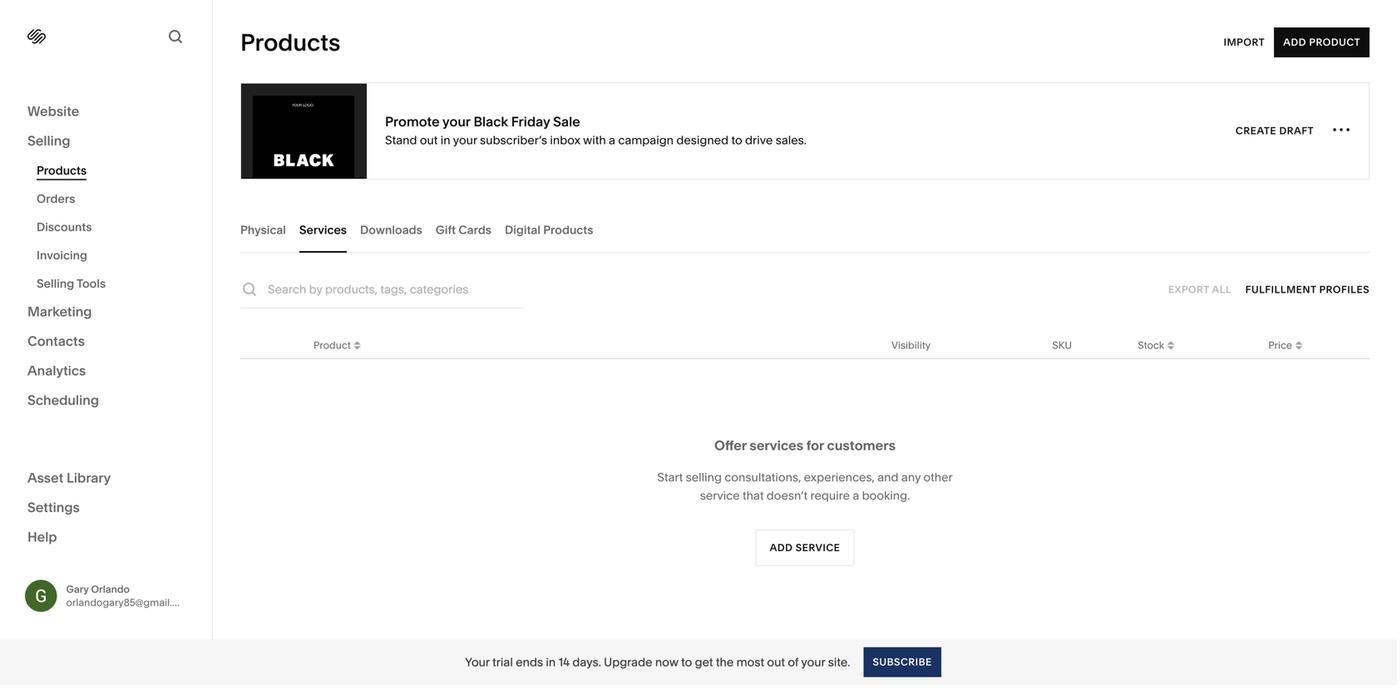 Task type: vqa. For each thing, say whether or not it's contained in the screenshot.
the top the in
yes



Task type: describe. For each thing, give the bounding box(es) containing it.
export all button
[[1169, 275, 1232, 305]]

fulfillment profiles button
[[1246, 275, 1371, 305]]

with
[[583, 133, 606, 147]]

add service
[[770, 542, 841, 554]]

add for add product
[[1284, 36, 1307, 48]]

create draft
[[1236, 125, 1315, 137]]

tools
[[77, 277, 106, 291]]

Search by products, tags, categories field
[[268, 280, 524, 299]]

marketing link
[[27, 303, 185, 322]]

experiences,
[[804, 471, 875, 485]]

days.
[[573, 656, 601, 670]]

get
[[695, 656, 714, 670]]

offer
[[715, 438, 747, 454]]

other
[[924, 471, 953, 485]]

stand
[[385, 133, 417, 147]]

0 vertical spatial your
[[443, 114, 471, 130]]

export all
[[1169, 284, 1232, 296]]

asset
[[27, 470, 63, 486]]

selling tools link
[[37, 270, 194, 298]]

customers
[[828, 438, 896, 454]]

trial
[[493, 656, 513, 670]]

site.
[[829, 656, 851, 670]]

that
[[743, 489, 764, 503]]

add service button
[[756, 530, 855, 567]]

gary
[[66, 584, 89, 596]]

products inside "link"
[[37, 164, 87, 178]]

cards
[[459, 223, 492, 237]]

services button
[[299, 207, 347, 253]]

orlandogary85@gmail.com
[[66, 597, 193, 609]]

start
[[658, 471, 683, 485]]

products inside button
[[544, 223, 594, 237]]

help
[[27, 529, 57, 545]]

selling tools
[[37, 277, 106, 291]]

settings
[[27, 500, 80, 516]]

physical
[[240, 223, 286, 237]]

booking.
[[863, 489, 911, 503]]

scheduling
[[27, 392, 99, 409]]

fulfillment profiles
[[1246, 284, 1371, 296]]

gift
[[436, 223, 456, 237]]

most
[[737, 656, 765, 670]]

downloads button
[[360, 207, 423, 253]]

a inside promote your black friday sale stand out in your subscriber's inbox with a campaign designed to drive sales.
[[609, 133, 616, 147]]

import
[[1224, 36, 1266, 48]]

in inside promote your black friday sale stand out in your subscriber's inbox with a campaign designed to drive sales.
[[441, 133, 451, 147]]

selling link
[[27, 132, 185, 151]]

1 vertical spatial your
[[453, 133, 477, 147]]

services
[[299, 223, 347, 237]]

your
[[465, 656, 490, 670]]

draft
[[1280, 125, 1315, 137]]

1 vertical spatial product
[[314, 340, 351, 352]]

black
[[474, 114, 508, 130]]

products link
[[37, 156, 194, 185]]

services
[[750, 438, 804, 454]]

your trial ends in 14 days. upgrade now to get the most out of your site.
[[465, 656, 851, 670]]

add product button
[[1275, 27, 1371, 57]]

downloads
[[360, 223, 423, 237]]

require
[[811, 489, 850, 503]]

doesn't
[[767, 489, 808, 503]]

import button
[[1224, 27, 1266, 57]]

add product
[[1284, 36, 1361, 48]]

subscribe button
[[864, 648, 942, 678]]

sku
[[1053, 340, 1073, 352]]

discounts link
[[37, 213, 194, 241]]

subscribe
[[873, 657, 933, 669]]

invoicing link
[[37, 241, 194, 270]]

marketing
[[27, 304, 92, 320]]



Task type: locate. For each thing, give the bounding box(es) containing it.
sales.
[[776, 133, 807, 147]]

help link
[[27, 528, 57, 547]]

out
[[420, 133, 438, 147], [768, 656, 786, 670]]

start selling consultations, experiences, and any other service that doesn't require a booking.
[[658, 471, 953, 503]]

to
[[732, 133, 743, 147], [682, 656, 693, 670]]

1 vertical spatial to
[[682, 656, 693, 670]]

scheduling link
[[27, 392, 185, 411]]

digital products button
[[505, 207, 594, 253]]

add right import
[[1284, 36, 1307, 48]]

0 vertical spatial a
[[609, 133, 616, 147]]

add down doesn't
[[770, 542, 793, 554]]

add
[[1284, 36, 1307, 48], [770, 542, 793, 554]]

upgrade
[[604, 656, 653, 670]]

add inside button
[[770, 542, 793, 554]]

settings link
[[27, 499, 185, 518]]

0 horizontal spatial a
[[609, 133, 616, 147]]

of
[[788, 656, 799, 670]]

your left black
[[443, 114, 471, 130]]

fulfillment
[[1246, 284, 1317, 296]]

1 horizontal spatial service
[[796, 542, 841, 554]]

tab list containing physical
[[240, 207, 1371, 253]]

0 horizontal spatial product
[[314, 340, 351, 352]]

your down black
[[453, 133, 477, 147]]

1 vertical spatial products
[[37, 164, 87, 178]]

1 horizontal spatial products
[[240, 28, 341, 57]]

1 horizontal spatial product
[[1310, 36, 1361, 48]]

discounts
[[37, 220, 92, 234]]

create draft button
[[1236, 116, 1315, 146]]

to left drive
[[732, 133, 743, 147]]

designed
[[677, 133, 729, 147]]

0 horizontal spatial service
[[700, 489, 740, 503]]

14
[[559, 656, 570, 670]]

add inside button
[[1284, 36, 1307, 48]]

1 vertical spatial in
[[546, 656, 556, 670]]

selling for selling
[[27, 133, 70, 149]]

ends
[[516, 656, 543, 670]]

0 vertical spatial in
[[441, 133, 451, 147]]

selling up the marketing
[[37, 277, 74, 291]]

service down selling
[[700, 489, 740, 503]]

0 horizontal spatial out
[[420, 133, 438, 147]]

1 vertical spatial selling
[[37, 277, 74, 291]]

1 horizontal spatial to
[[732, 133, 743, 147]]

the
[[716, 656, 734, 670]]

products
[[240, 28, 341, 57], [37, 164, 87, 178], [544, 223, 594, 237]]

library
[[67, 470, 111, 486]]

orders
[[37, 192, 75, 206]]

1 vertical spatial add
[[770, 542, 793, 554]]

product inside button
[[1310, 36, 1361, 48]]

a right with
[[609, 133, 616, 147]]

in right stand
[[441, 133, 451, 147]]

consultations,
[[725, 471, 802, 485]]

0 vertical spatial add
[[1284, 36, 1307, 48]]

gary orlando orlandogary85@gmail.com
[[66, 584, 193, 609]]

0 horizontal spatial add
[[770, 542, 793, 554]]

promote your black friday sale stand out in your subscriber's inbox with a campaign designed to drive sales.
[[385, 114, 807, 147]]

your right of
[[802, 656, 826, 670]]

contacts link
[[27, 332, 185, 352]]

any
[[902, 471, 921, 485]]

out inside promote your black friday sale stand out in your subscriber's inbox with a campaign designed to drive sales.
[[420, 133, 438, 147]]

selling for selling tools
[[37, 277, 74, 291]]

service inside start selling consultations, experiences, and any other service that doesn't require a booking.
[[700, 489, 740, 503]]

service inside button
[[796, 542, 841, 554]]

orders link
[[37, 185, 194, 213]]

price
[[1269, 340, 1293, 352]]

asset library link
[[27, 469, 185, 489]]

subscriber's
[[480, 133, 548, 147]]

website link
[[27, 102, 185, 122]]

2 horizontal spatial products
[[544, 223, 594, 237]]

add for add service
[[770, 542, 793, 554]]

profiles
[[1320, 284, 1371, 296]]

drive
[[746, 133, 773, 147]]

create
[[1236, 125, 1277, 137]]

digital products
[[505, 223, 594, 237]]

friday
[[512, 114, 550, 130]]

to left get
[[682, 656, 693, 670]]

offer services for customers
[[715, 438, 896, 454]]

analytics
[[27, 363, 86, 379]]

gift cards
[[436, 223, 492, 237]]

1 vertical spatial a
[[853, 489, 860, 503]]

your
[[443, 114, 471, 130], [453, 133, 477, 147], [802, 656, 826, 670]]

out down promote at the top left
[[420, 133, 438, 147]]

a inside start selling consultations, experiences, and any other service that doesn't require a booking.
[[853, 489, 860, 503]]

0 horizontal spatial products
[[37, 164, 87, 178]]

2 vertical spatial products
[[544, 223, 594, 237]]

campaign
[[619, 133, 674, 147]]

dropdown icon image
[[351, 337, 364, 350], [1165, 337, 1178, 350], [1293, 337, 1306, 350], [351, 342, 364, 355], [1165, 342, 1178, 355], [1293, 342, 1306, 355]]

0 vertical spatial products
[[240, 28, 341, 57]]

1 horizontal spatial a
[[853, 489, 860, 503]]

selling down website
[[27, 133, 70, 149]]

promote
[[385, 114, 440, 130]]

in
[[441, 133, 451, 147], [546, 656, 556, 670]]

0 vertical spatial service
[[700, 489, 740, 503]]

and
[[878, 471, 899, 485]]

sale
[[553, 114, 581, 130]]

0 vertical spatial product
[[1310, 36, 1361, 48]]

a down experiences,
[[853, 489, 860, 503]]

now
[[656, 656, 679, 670]]

contacts
[[27, 333, 85, 349]]

service
[[700, 489, 740, 503], [796, 542, 841, 554]]

1 horizontal spatial out
[[768, 656, 786, 670]]

0 horizontal spatial in
[[441, 133, 451, 147]]

in left the 14
[[546, 656, 556, 670]]

invoicing
[[37, 248, 87, 263]]

0 vertical spatial to
[[732, 133, 743, 147]]

2 vertical spatial your
[[802, 656, 826, 670]]

digital
[[505, 223, 541, 237]]

0 horizontal spatial to
[[682, 656, 693, 670]]

out left of
[[768, 656, 786, 670]]

visibility
[[892, 340, 931, 352]]

1 horizontal spatial add
[[1284, 36, 1307, 48]]

all
[[1213, 284, 1232, 296]]

0 vertical spatial out
[[420, 133, 438, 147]]

0 vertical spatial selling
[[27, 133, 70, 149]]

for
[[807, 438, 825, 454]]

1 vertical spatial service
[[796, 542, 841, 554]]

to inside promote your black friday sale stand out in your subscriber's inbox with a campaign designed to drive sales.
[[732, 133, 743, 147]]

tab list
[[240, 207, 1371, 253]]

physical button
[[240, 207, 286, 253]]

selling
[[686, 471, 722, 485]]

inbox
[[550, 133, 581, 147]]

1 vertical spatial out
[[768, 656, 786, 670]]

website
[[27, 103, 79, 119]]

stock
[[1139, 340, 1165, 352]]

product
[[1310, 36, 1361, 48], [314, 340, 351, 352]]

1 horizontal spatial in
[[546, 656, 556, 670]]

service down require
[[796, 542, 841, 554]]

analytics link
[[27, 362, 185, 382]]



